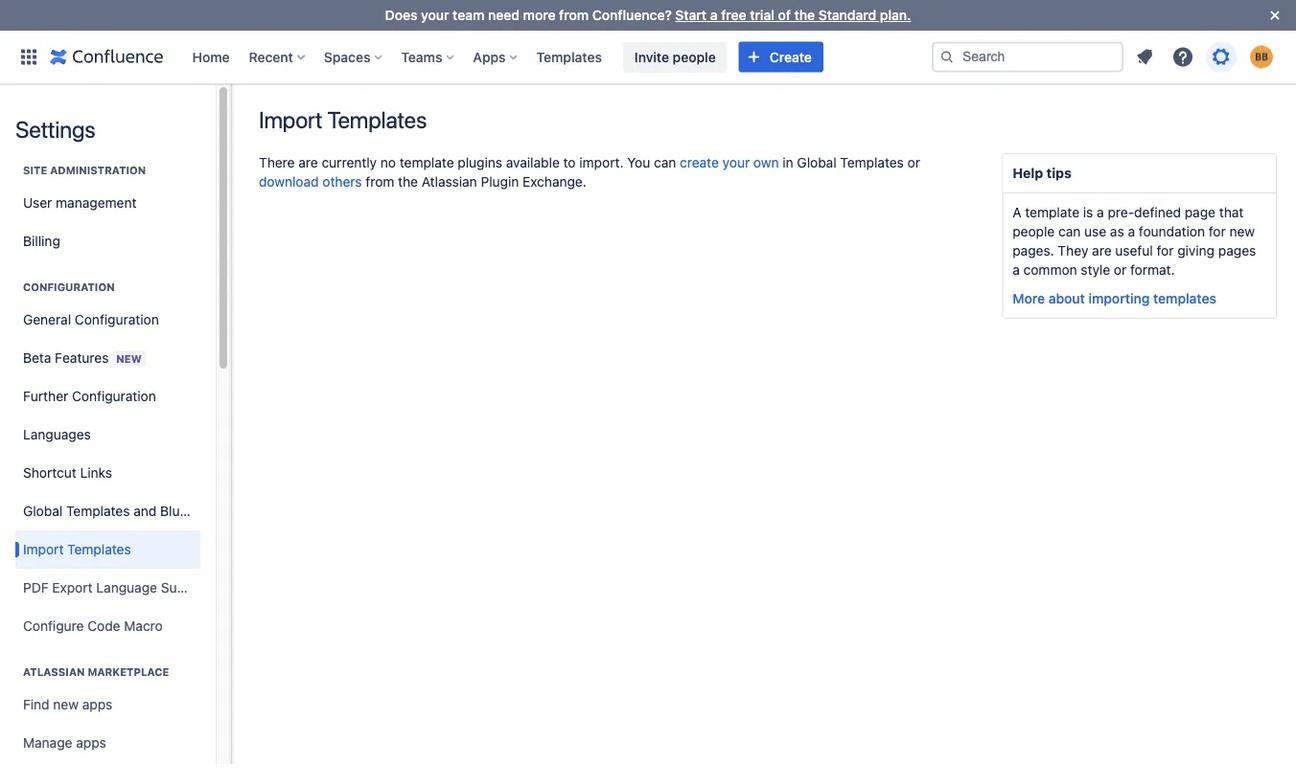 Task type: describe. For each thing, give the bounding box(es) containing it.
0 vertical spatial import
[[259, 106, 322, 133]]

manage
[[23, 736, 72, 752]]

pdf export language support
[[23, 580, 211, 596]]

1 vertical spatial apps
[[76, 736, 106, 752]]

pre-
[[1108, 205, 1134, 220]]

plan.
[[880, 7, 911, 23]]

there
[[259, 155, 295, 171]]

start a free trial of the standard plan. link
[[675, 7, 911, 23]]

site administration group
[[15, 144, 200, 267]]

management
[[56, 195, 137, 211]]

the inside there are currently no template plugins available to import. you can create your own in global templates or download others from the atlassian plugin exchange.
[[398, 174, 418, 190]]

atlassian inside 'group'
[[23, 667, 85, 679]]

configure
[[23, 619, 84, 635]]

links
[[80, 465, 112, 481]]

shortcut
[[23, 465, 76, 481]]

marketplace
[[88, 667, 169, 679]]

billing link
[[15, 222, 200, 261]]

spaces button
[[318, 42, 390, 72]]

recent button
[[243, 42, 312, 72]]

billing
[[23, 233, 60, 249]]

apps inside 'link'
[[82, 697, 112, 713]]

new inside a template is a pre-defined page that people can use as a foundation for new pages. they are useful for giving pages a common style or format.
[[1229, 224, 1255, 240]]

common
[[1023, 262, 1077, 278]]

useful
[[1115, 243, 1153, 259]]

create
[[770, 49, 812, 65]]

home
[[192, 49, 230, 65]]

settings icon image
[[1210, 46, 1233, 69]]

invite people button
[[623, 42, 727, 72]]

further configuration link
[[15, 378, 200, 416]]

you
[[627, 155, 650, 171]]

macro
[[124, 619, 163, 635]]

spaces
[[324, 49, 370, 65]]

global templates and blueprints link
[[15, 493, 223, 531]]

can inside there are currently no template plugins available to import. you can create your own in global templates or download others from the atlassian plugin exchange.
[[654, 155, 676, 171]]

apps button
[[467, 42, 525, 72]]

style
[[1081, 262, 1110, 278]]

a right 'as'
[[1128, 224, 1135, 240]]

language
[[96, 580, 157, 596]]

collapse sidebar image
[[209, 94, 251, 132]]

free
[[721, 7, 746, 23]]

site administration
[[23, 164, 146, 177]]

teams button
[[395, 42, 461, 72]]

atlassian marketplace
[[23, 667, 169, 679]]

own
[[753, 155, 779, 171]]

export
[[52, 580, 93, 596]]

from inside there are currently no template plugins available to import. you can create your own in global templates or download others from the atlassian plugin exchange.
[[366, 174, 394, 190]]

atlassian inside there are currently no template plugins available to import. you can create your own in global templates or download others from the atlassian plugin exchange.
[[422, 174, 477, 190]]

does your team need more from confluence? start a free trial of the standard plan.
[[385, 7, 911, 23]]

invite
[[635, 49, 669, 65]]

confluence?
[[592, 7, 672, 23]]

manage apps
[[23, 736, 106, 752]]

user management link
[[15, 184, 200, 222]]

a down the pages.
[[1013, 262, 1020, 278]]

pages.
[[1013, 243, 1054, 259]]

features
[[55, 350, 109, 366]]

code
[[87, 619, 120, 635]]

use
[[1084, 224, 1106, 240]]

templates inside there are currently no template plugins available to import. you can create your own in global templates or download others from the atlassian plugin exchange.
[[840, 155, 904, 171]]

notification icon image
[[1133, 46, 1156, 69]]

templates down links
[[66, 504, 130, 520]]

import.
[[579, 155, 624, 171]]

banner containing home
[[0, 30, 1296, 84]]

help
[[1013, 165, 1043, 181]]

new
[[116, 353, 142, 365]]

does
[[385, 7, 417, 23]]

tips
[[1047, 165, 1072, 181]]

to
[[563, 155, 576, 171]]

is
[[1083, 205, 1093, 220]]

close image
[[1263, 4, 1286, 27]]

about
[[1048, 291, 1085, 307]]

pages
[[1218, 243, 1256, 259]]

and
[[133, 504, 157, 520]]

more about importing templates
[[1013, 291, 1216, 307]]

find new apps
[[23, 697, 112, 713]]

new inside 'link'
[[53, 697, 79, 713]]

beta features new
[[23, 350, 142, 366]]

1 horizontal spatial from
[[559, 7, 589, 23]]

more
[[523, 7, 556, 23]]

defined
[[1134, 205, 1181, 220]]

more about importing templates button
[[1013, 290, 1216, 309]]

find
[[23, 697, 50, 713]]

0 vertical spatial the
[[794, 7, 815, 23]]

can inside a template is a pre-defined page that people can use as a foundation for new pages. they are useful for giving pages a common style or format.
[[1058, 224, 1081, 240]]



Task type: locate. For each thing, give the bounding box(es) containing it.
0 horizontal spatial atlassian
[[23, 667, 85, 679]]

0 horizontal spatial new
[[53, 697, 79, 713]]

there are currently no template plugins available to import. you can create your own in global templates or download others from the atlassian plugin exchange.
[[259, 155, 920, 190]]

configuration group
[[15, 261, 223, 652]]

1 horizontal spatial are
[[1092, 243, 1112, 259]]

your left team at the left top of the page
[[421, 7, 449, 23]]

0 horizontal spatial your
[[421, 7, 449, 23]]

as
[[1110, 224, 1124, 240]]

1 horizontal spatial import templates
[[259, 106, 427, 133]]

are up style on the right of page
[[1092, 243, 1112, 259]]

page
[[1185, 205, 1216, 220]]

0 horizontal spatial import
[[23, 542, 64, 558]]

the right the of
[[794, 7, 815, 23]]

atlassian marketplace group
[[15, 646, 200, 765]]

0 vertical spatial configuration
[[23, 281, 115, 294]]

in
[[783, 155, 793, 171]]

atlassian up find new apps
[[23, 667, 85, 679]]

1 horizontal spatial global
[[797, 155, 837, 171]]

further
[[23, 389, 68, 405]]

download others link
[[259, 174, 362, 190]]

configuration for general
[[75, 312, 159, 328]]

0 horizontal spatial from
[[366, 174, 394, 190]]

0 horizontal spatial template
[[400, 155, 454, 171]]

apps down atlassian marketplace
[[82, 697, 112, 713]]

1 horizontal spatial people
[[1013, 224, 1055, 240]]

2 vertical spatial configuration
[[72, 389, 156, 405]]

templates inside "link"
[[536, 49, 602, 65]]

help tips
[[1013, 165, 1072, 181]]

template inside a template is a pre-defined page that people can use as a foundation for new pages. they are useful for giving pages a common style or format.
[[1025, 205, 1080, 220]]

from right 'more'
[[559, 7, 589, 23]]

site
[[23, 164, 47, 177]]

currently
[[322, 155, 377, 171]]

settings
[[15, 116, 95, 143]]

import templates link
[[15, 531, 200, 569]]

help icon image
[[1171, 46, 1194, 69]]

new up pages
[[1229, 224, 1255, 240]]

your
[[421, 7, 449, 23], [722, 155, 750, 171]]

configure code macro
[[23, 619, 163, 635]]

or inside a template is a pre-defined page that people can use as a foundation for new pages. they are useful for giving pages a common style or format.
[[1114, 262, 1127, 278]]

import up there
[[259, 106, 322, 133]]

a right is
[[1097, 205, 1104, 220]]

global element
[[12, 30, 932, 84]]

1 vertical spatial atlassian
[[23, 667, 85, 679]]

templates link
[[531, 42, 608, 72]]

foundation
[[1139, 224, 1205, 240]]

can right you
[[654, 155, 676, 171]]

atlassian down plugins
[[422, 174, 477, 190]]

template right no
[[400, 155, 454, 171]]

they
[[1058, 243, 1088, 259]]

your inside there are currently no template plugins available to import. you can create your own in global templates or download others from the atlassian plugin exchange.
[[722, 155, 750, 171]]

shortcut links link
[[15, 454, 200, 493]]

create button
[[739, 42, 823, 72]]

template
[[400, 155, 454, 171], [1025, 205, 1080, 220]]

no
[[380, 155, 396, 171]]

are inside a template is a pre-defined page that people can use as a foundation for new pages. they are useful for giving pages a common style or format.
[[1092, 243, 1112, 259]]

1 horizontal spatial or
[[1114, 262, 1127, 278]]

1 vertical spatial for
[[1157, 243, 1174, 259]]

blueprints
[[160, 504, 223, 520]]

1 horizontal spatial new
[[1229, 224, 1255, 240]]

0 vertical spatial from
[[559, 7, 589, 23]]

1 vertical spatial template
[[1025, 205, 1080, 220]]

1 vertical spatial are
[[1092, 243, 1112, 259]]

giving
[[1177, 243, 1215, 259]]

1 vertical spatial can
[[1058, 224, 1081, 240]]

1 vertical spatial configuration
[[75, 312, 159, 328]]

further configuration
[[23, 389, 156, 405]]

banner
[[0, 30, 1296, 84]]

0 horizontal spatial people
[[673, 49, 716, 65]]

1 horizontal spatial template
[[1025, 205, 1080, 220]]

templates right in
[[840, 155, 904, 171]]

need
[[488, 7, 520, 23]]

templates up "pdf export language support" link
[[67, 542, 131, 558]]

new right find
[[53, 697, 79, 713]]

1 vertical spatial global
[[23, 504, 63, 520]]

template inside there are currently no template plugins available to import. you can create your own in global templates or download others from the atlassian plugin exchange.
[[400, 155, 454, 171]]

general configuration link
[[15, 301, 200, 339]]

that
[[1219, 205, 1244, 220]]

import templates up currently
[[259, 106, 427, 133]]

0 vertical spatial can
[[654, 155, 676, 171]]

apps
[[473, 49, 506, 65]]

general configuration
[[23, 312, 159, 328]]

import templates up export
[[23, 542, 131, 558]]

configuration up general
[[23, 281, 115, 294]]

confluence image
[[50, 46, 163, 69], [50, 46, 163, 69]]

from
[[559, 7, 589, 23], [366, 174, 394, 190]]

are up download others link
[[298, 155, 318, 171]]

appswitcher icon image
[[17, 46, 40, 69]]

0 vertical spatial apps
[[82, 697, 112, 713]]

global right in
[[797, 155, 837, 171]]

configure code macro link
[[15, 608, 200, 646]]

or inside there are currently no template plugins available to import. you can create your own in global templates or download others from the atlassian plugin exchange.
[[908, 155, 920, 171]]

create your own link
[[680, 155, 779, 171]]

or
[[908, 155, 920, 171], [1114, 262, 1127, 278]]

template right the a
[[1025, 205, 1080, 220]]

configuration for further
[[72, 389, 156, 405]]

0 vertical spatial for
[[1209, 224, 1226, 240]]

team
[[453, 7, 485, 23]]

0 vertical spatial your
[[421, 7, 449, 23]]

administration
[[50, 164, 146, 177]]

support
[[161, 580, 211, 596]]

people inside button
[[673, 49, 716, 65]]

0 vertical spatial are
[[298, 155, 318, 171]]

1 vertical spatial new
[[53, 697, 79, 713]]

1 horizontal spatial import
[[259, 106, 322, 133]]

0 horizontal spatial the
[[398, 174, 418, 190]]

templates
[[536, 49, 602, 65], [327, 106, 427, 133], [840, 155, 904, 171], [66, 504, 130, 520], [67, 542, 131, 558]]

of
[[778, 7, 791, 23]]

0 vertical spatial new
[[1229, 224, 1255, 240]]

1 vertical spatial the
[[398, 174, 418, 190]]

global inside there are currently no template plugins available to import. you can create your own in global templates or download others from the atlassian plugin exchange.
[[797, 155, 837, 171]]

0 vertical spatial atlassian
[[422, 174, 477, 190]]

create
[[680, 155, 719, 171]]

global down shortcut
[[23, 504, 63, 520]]

1 vertical spatial or
[[1114, 262, 1127, 278]]

plugin
[[481, 174, 519, 190]]

start
[[675, 7, 707, 23]]

download
[[259, 174, 319, 190]]

1 vertical spatial import
[[23, 542, 64, 558]]

people up the pages.
[[1013, 224, 1055, 240]]

user management
[[23, 195, 137, 211]]

apps down "find new apps" 'link'
[[76, 736, 106, 752]]

1 vertical spatial your
[[722, 155, 750, 171]]

1 horizontal spatial for
[[1209, 224, 1226, 240]]

people down start
[[673, 49, 716, 65]]

import inside import templates link
[[23, 542, 64, 558]]

trial
[[750, 7, 774, 23]]

1 vertical spatial import templates
[[23, 542, 131, 558]]

new
[[1229, 224, 1255, 240], [53, 697, 79, 713]]

a
[[710, 7, 718, 23], [1097, 205, 1104, 220], [1128, 224, 1135, 240], [1013, 262, 1020, 278]]

plugins
[[458, 155, 502, 171]]

0 horizontal spatial for
[[1157, 243, 1174, 259]]

for down foundation
[[1157, 243, 1174, 259]]

languages
[[23, 427, 91, 443]]

0 vertical spatial people
[[673, 49, 716, 65]]

user
[[23, 195, 52, 211]]

0 horizontal spatial import templates
[[23, 542, 131, 558]]

0 vertical spatial template
[[400, 155, 454, 171]]

for down that
[[1209, 224, 1226, 240]]

home link
[[186, 42, 235, 72]]

templates
[[1153, 291, 1216, 307]]

templates down 'more'
[[536, 49, 602, 65]]

import templates inside configuration group
[[23, 542, 131, 558]]

import templates
[[259, 106, 427, 133], [23, 542, 131, 558]]

0 vertical spatial global
[[797, 155, 837, 171]]

the right others
[[398, 174, 418, 190]]

importing
[[1089, 291, 1150, 307]]

0 horizontal spatial global
[[23, 504, 63, 520]]

pdf export language support link
[[15, 569, 211, 608]]

1 horizontal spatial can
[[1058, 224, 1081, 240]]

your left own
[[722, 155, 750, 171]]

standard
[[818, 7, 876, 23]]

search image
[[939, 49, 955, 65]]

a template is a pre-defined page that people can use as a foundation for new pages. they are useful for giving pages a common style or format.
[[1013, 205, 1256, 278]]

templates up no
[[327, 106, 427, 133]]

0 horizontal spatial can
[[654, 155, 676, 171]]

are inside there are currently no template plugins available to import. you can create your own in global templates or download others from the atlassian plugin exchange.
[[298, 155, 318, 171]]

pdf
[[23, 580, 49, 596]]

configuration up languages link at bottom left
[[72, 389, 156, 405]]

global inside configuration group
[[23, 504, 63, 520]]

0 horizontal spatial are
[[298, 155, 318, 171]]

configuration
[[23, 281, 115, 294], [75, 312, 159, 328], [72, 389, 156, 405]]

a left free
[[710, 7, 718, 23]]

Search field
[[932, 42, 1124, 72]]

configuration up "new"
[[75, 312, 159, 328]]

0 vertical spatial or
[[908, 155, 920, 171]]

can up they
[[1058, 224, 1081, 240]]

more
[[1013, 291, 1045, 307]]

0 horizontal spatial or
[[908, 155, 920, 171]]

find new apps link
[[15, 686, 200, 725]]

languages link
[[15, 416, 200, 454]]

import
[[259, 106, 322, 133], [23, 542, 64, 558]]

global templates and blueprints
[[23, 504, 223, 520]]

import up pdf in the left bottom of the page
[[23, 542, 64, 558]]

0 vertical spatial import templates
[[259, 106, 427, 133]]

1 horizontal spatial atlassian
[[422, 174, 477, 190]]

beta
[[23, 350, 51, 366]]

1 horizontal spatial the
[[794, 7, 815, 23]]

from down no
[[366, 174, 394, 190]]

1 horizontal spatial your
[[722, 155, 750, 171]]

1 vertical spatial people
[[1013, 224, 1055, 240]]

1 vertical spatial from
[[366, 174, 394, 190]]

your profile and preferences image
[[1250, 46, 1273, 69]]

people inside a template is a pre-defined page that people can use as a foundation for new pages. they are useful for giving pages a common style or format.
[[1013, 224, 1055, 240]]

available
[[506, 155, 560, 171]]



Task type: vqa. For each thing, say whether or not it's contained in the screenshot.
tools to the middle
no



